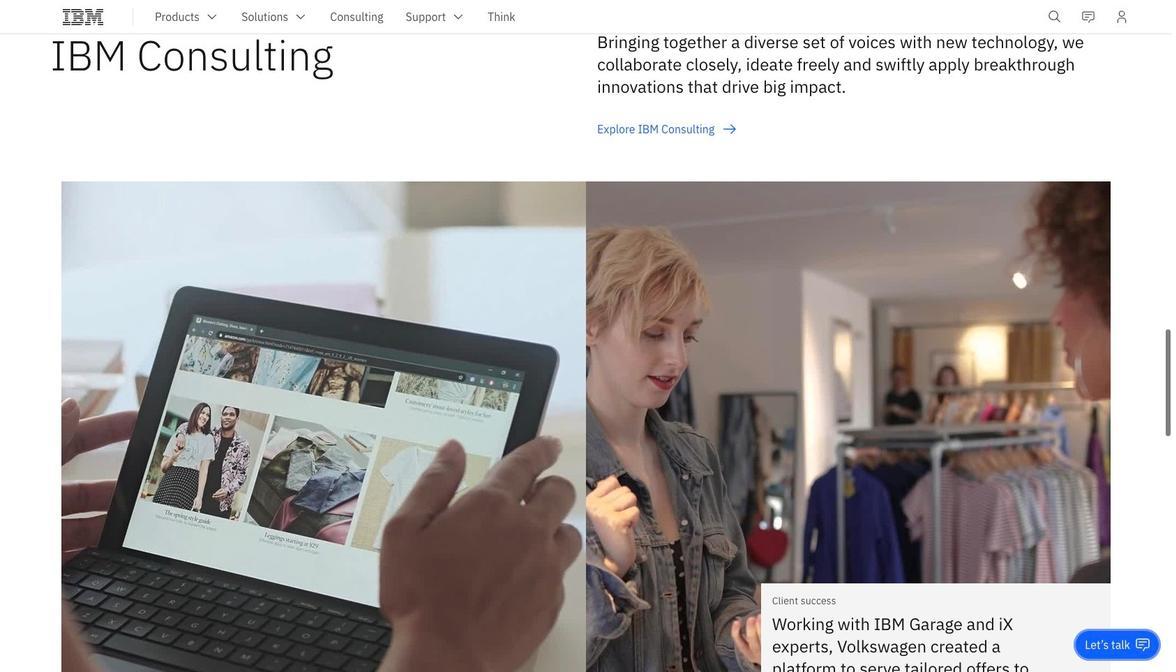 Task type: locate. For each thing, give the bounding box(es) containing it.
let's talk element
[[1085, 637, 1131, 652]]



